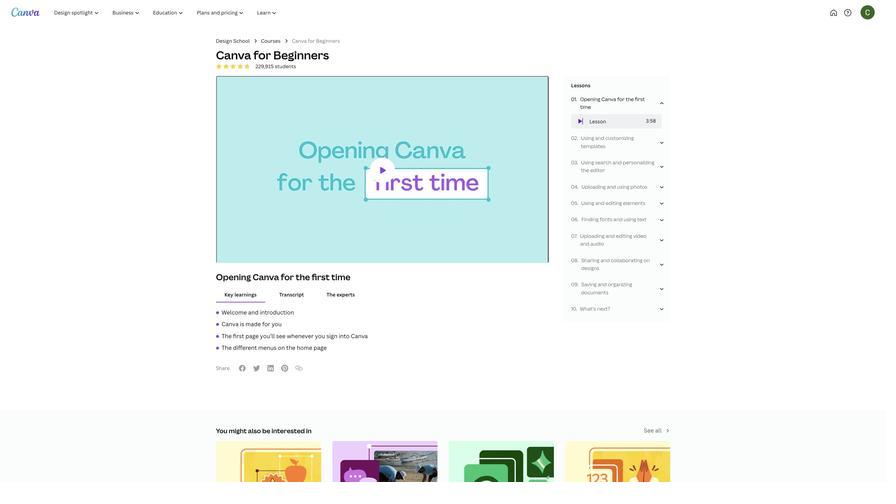 Task type: locate. For each thing, give the bounding box(es) containing it.
. for 10
[[576, 306, 577, 312]]

editing for video
[[616, 233, 632, 239]]

using left photos
[[617, 183, 629, 190]]

on down see
[[278, 344, 285, 352]]

1 vertical spatial canva for beginners
[[216, 48, 329, 63]]

in
[[306, 427, 312, 436]]

key learnings
[[224, 292, 257, 298]]

time up the experts
[[331, 271, 350, 283]]

using
[[617, 183, 629, 190], [624, 216, 636, 223]]

04 . uploading and using photos
[[571, 183, 647, 190]]

1 vertical spatial page
[[314, 344, 327, 352]]

and up made
[[248, 309, 258, 316]]

and up templates
[[595, 135, 604, 142]]

and right search
[[613, 159, 622, 166]]

. inside the 09 . saving and organizing documents
[[577, 281, 578, 288]]

1 vertical spatial first
[[312, 271, 330, 283]]

. for 05
[[577, 200, 578, 207]]

0 horizontal spatial first
[[233, 332, 244, 340]]

menus
[[258, 344, 277, 352]]

for
[[308, 37, 315, 44], [253, 48, 271, 63], [617, 96, 625, 102], [281, 271, 294, 283], [262, 321, 270, 328]]

1 horizontal spatial opening
[[580, 96, 600, 102]]

. for 04
[[577, 183, 579, 190]]

. for 02
[[577, 135, 578, 142]]

1 vertical spatial the
[[222, 332, 232, 340]]

is
[[240, 321, 244, 328]]

also
[[248, 427, 261, 436]]

using right 05
[[581, 200, 594, 207]]

the inside the 01 . opening canva for the first time
[[626, 96, 634, 102]]

using for using search and personalizing the editor
[[581, 159, 594, 166]]

you might also be interested in
[[216, 427, 312, 436]]

using inside 03 . using search and personalizing the editor
[[581, 159, 594, 166]]

search
[[595, 159, 611, 166]]

. for 06
[[577, 216, 579, 223]]

design school link
[[216, 37, 250, 45]]

the experts button
[[318, 288, 363, 302]]

editing inside 07 . uploading and editing video and audio
[[616, 233, 632, 239]]

0 vertical spatial page
[[245, 332, 259, 340]]

1 vertical spatial uploading
[[580, 233, 604, 239]]

0 horizontal spatial you
[[272, 321, 282, 328]]

the left different
[[222, 344, 232, 352]]

1 vertical spatial editing
[[616, 233, 632, 239]]

canva for beginners
[[292, 37, 340, 44], [216, 48, 329, 63]]

documents
[[581, 289, 609, 296]]

time up lesson
[[580, 104, 591, 110]]

opening
[[580, 96, 600, 102], [216, 271, 251, 283]]

using up editor at the top right of page
[[581, 159, 594, 166]]

editing
[[606, 200, 622, 207], [616, 233, 632, 239]]

you
[[272, 321, 282, 328], [315, 332, 325, 340]]

courses
[[261, 37, 280, 44]]

the different menus on the home page
[[222, 344, 327, 352]]

uploading for uploading and using photos
[[581, 183, 606, 190]]

0 vertical spatial you
[[272, 321, 282, 328]]

1 vertical spatial on
[[278, 344, 285, 352]]

the left experts
[[327, 292, 335, 298]]

1 horizontal spatial time
[[580, 104, 591, 110]]

different
[[233, 344, 257, 352]]

sharing
[[581, 257, 599, 264]]

2 vertical spatial using
[[581, 200, 594, 207]]

time
[[580, 104, 591, 110], [331, 271, 350, 283]]

customizing
[[605, 135, 634, 142]]

229,915 students
[[256, 63, 296, 70]]

sign
[[326, 332, 337, 340]]

and right fonts
[[613, 216, 623, 223]]

you down introduction
[[272, 321, 282, 328]]

first inside the 01 . opening canva for the first time
[[635, 96, 645, 102]]

1.1 opening canva for the first time v2 image
[[217, 77, 548, 264]]

02
[[571, 135, 577, 142]]

1 vertical spatial you
[[315, 332, 325, 340]]

the
[[626, 96, 634, 102], [581, 167, 589, 174], [296, 271, 310, 283], [286, 344, 295, 352]]

229,915
[[256, 63, 274, 70]]

0 vertical spatial on
[[644, 257, 650, 264]]

0 vertical spatial opening
[[580, 96, 600, 102]]

2 horizontal spatial first
[[635, 96, 645, 102]]

photos
[[630, 183, 647, 190]]

the inside the experts "button"
[[327, 292, 335, 298]]

02 . using and customizing templates
[[571, 135, 634, 149]]

editing left video
[[616, 233, 632, 239]]

opening down 'lessons'
[[580, 96, 600, 102]]

all
[[655, 427, 662, 435]]

text
[[637, 216, 647, 223]]

0 horizontal spatial opening
[[216, 271, 251, 283]]

welcome
[[222, 309, 247, 316]]

the down welcome
[[222, 332, 232, 340]]

the first page you'll see whenever you sign into canva
[[222, 332, 368, 340]]

and left the audio
[[580, 241, 589, 247]]

the for the first page you'll see whenever you sign into canva
[[222, 332, 232, 340]]

editing down 04 . uploading and using photos
[[606, 200, 622, 207]]

page
[[245, 332, 259, 340], [314, 344, 327, 352]]

on inside 08 . sharing and collaborating on designs
[[644, 257, 650, 264]]

using up templates
[[581, 135, 594, 142]]

1 horizontal spatial you
[[315, 332, 325, 340]]

first
[[635, 96, 645, 102], [312, 271, 330, 283], [233, 332, 244, 340]]

2 vertical spatial the
[[222, 344, 232, 352]]

introduction
[[260, 309, 294, 316]]

09
[[571, 281, 577, 288]]

canva down the design school link
[[216, 48, 251, 63]]

06 . finding fonts and using text
[[571, 216, 647, 223]]

03
[[571, 159, 577, 166]]

canva is made for you
[[222, 321, 282, 328]]

0 vertical spatial using
[[581, 135, 594, 142]]

. inside 07 . uploading and editing video and audio
[[576, 233, 577, 239]]

1 horizontal spatial first
[[312, 271, 330, 283]]

. inside 03 . using search and personalizing the editor
[[577, 159, 578, 166]]

using inside '02 . using and customizing templates'
[[581, 135, 594, 142]]

uploading up the audio
[[580, 233, 604, 239]]

0 vertical spatial canva for beginners
[[292, 37, 340, 44]]

2 vertical spatial first
[[233, 332, 244, 340]]

canva up lesson
[[601, 96, 616, 102]]

using left the text
[[624, 216, 636, 223]]

1 horizontal spatial on
[[644, 257, 650, 264]]

page right home
[[314, 344, 327, 352]]

getting started with canva for education image
[[216, 441, 321, 482]]

opening up key
[[216, 271, 251, 283]]

canva
[[292, 37, 307, 44], [216, 48, 251, 63], [601, 96, 616, 102], [253, 271, 279, 283], [222, 321, 239, 328], [351, 332, 368, 340]]

canva right into at the left
[[351, 332, 368, 340]]

05
[[571, 200, 577, 207]]

next?
[[597, 306, 610, 312]]

uploading down editor at the top right of page
[[581, 183, 606, 190]]

0 horizontal spatial on
[[278, 344, 285, 352]]

0 vertical spatial beginners
[[316, 37, 340, 44]]

uploading
[[581, 183, 606, 190], [580, 233, 604, 239]]

10
[[571, 306, 576, 312]]

. inside 08 . sharing and collaborating on designs
[[577, 257, 578, 264]]

. for 01
[[576, 96, 577, 102]]

what's
[[580, 306, 596, 312]]

beginners
[[316, 37, 340, 44], [273, 48, 329, 63]]

the
[[327, 292, 335, 298], [222, 332, 232, 340], [222, 344, 232, 352]]

1 vertical spatial using
[[581, 159, 594, 166]]

07 . uploading and editing video and audio
[[571, 233, 647, 247]]

0 vertical spatial uploading
[[581, 183, 606, 190]]

0 vertical spatial the
[[327, 292, 335, 298]]

lesson
[[589, 118, 606, 125]]

. for 07
[[576, 233, 577, 239]]

and right sharing
[[600, 257, 610, 264]]

transcript
[[279, 292, 304, 298]]

interested
[[272, 427, 305, 436]]

. inside the 01 . opening canva for the first time
[[576, 96, 577, 102]]

0 vertical spatial editing
[[606, 200, 622, 207]]

. inside '02 . using and customizing templates'
[[577, 135, 578, 142]]

1 vertical spatial beginners
[[273, 48, 329, 63]]

0 vertical spatial time
[[580, 104, 591, 110]]

page down canva is made for you
[[245, 332, 259, 340]]

03 . using search and personalizing the editor
[[571, 159, 654, 174]]

0 horizontal spatial time
[[331, 271, 350, 283]]

05 . using and editing elements
[[571, 200, 645, 207]]

uploading inside 07 . uploading and editing video and audio
[[580, 233, 604, 239]]

1 horizontal spatial page
[[314, 344, 327, 352]]

canva pro for nonprofits image
[[332, 441, 437, 482]]

.
[[576, 96, 577, 102], [577, 135, 578, 142], [577, 159, 578, 166], [577, 183, 579, 190], [577, 200, 578, 207], [577, 216, 579, 223], [576, 233, 577, 239], [577, 257, 578, 264], [577, 281, 578, 288], [576, 306, 577, 312]]

you left sign
[[315, 332, 325, 340]]

and up documents on the bottom
[[598, 281, 607, 288]]

students
[[275, 63, 296, 70]]

and
[[595, 135, 604, 142], [613, 159, 622, 166], [607, 183, 616, 190], [595, 200, 604, 207], [613, 216, 623, 223], [606, 233, 615, 239], [580, 241, 589, 247], [600, 257, 610, 264], [598, 281, 607, 288], [248, 309, 258, 316]]

and inside '02 . using and customizing templates'
[[595, 135, 604, 142]]

on right collaborating
[[644, 257, 650, 264]]

0 vertical spatial using
[[617, 183, 629, 190]]

0 vertical spatial first
[[635, 96, 645, 102]]

using
[[581, 135, 594, 142], [581, 159, 594, 166], [581, 200, 594, 207]]

on
[[644, 257, 650, 264], [278, 344, 285, 352]]



Task type: vqa. For each thing, say whether or not it's contained in the screenshot.
.
yes



Task type: describe. For each thing, give the bounding box(es) containing it.
10 . what's next?
[[571, 306, 610, 312]]

01 . opening canva for the first time
[[571, 96, 645, 110]]

and up 05 . using and editing elements
[[607, 183, 616, 190]]

and down 06 . finding fonts and using text
[[606, 233, 615, 239]]

and up fonts
[[595, 200, 604, 207]]

time inside the 01 . opening canva for the first time
[[580, 104, 591, 110]]

elements
[[623, 200, 645, 207]]

top level navigation element
[[48, 6, 307, 20]]

using for using and editing elements
[[581, 200, 594, 207]]

09 . saving and organizing documents
[[571, 281, 632, 296]]

editing for elements
[[606, 200, 622, 207]]

opening inside the 01 . opening canva for the first time
[[580, 96, 600, 102]]

organizing
[[608, 281, 632, 288]]

uploading for uploading and editing video and audio
[[580, 233, 604, 239]]

see
[[276, 332, 285, 340]]

home
[[297, 344, 312, 352]]

experts
[[337, 292, 355, 298]]

you'll
[[260, 332, 275, 340]]

3:58
[[646, 117, 656, 124]]

fonts
[[600, 216, 612, 223]]

canva right courses
[[292, 37, 307, 44]]

canva left is
[[222, 321, 239, 328]]

transcript button
[[271, 288, 312, 302]]

08
[[571, 257, 577, 264]]

opening canva for the first time
[[216, 271, 350, 283]]

courses link
[[261, 37, 280, 45]]

. for 09
[[577, 281, 578, 288]]

the inside 03 . using search and personalizing the editor
[[581, 167, 589, 174]]

might
[[229, 427, 247, 436]]

1 vertical spatial using
[[624, 216, 636, 223]]

canva up learnings
[[253, 271, 279, 283]]

key learnings button
[[216, 288, 265, 302]]

design school
[[216, 37, 250, 44]]

personalizing
[[623, 159, 654, 166]]

1 vertical spatial time
[[331, 271, 350, 283]]

and inside 08 . sharing and collaborating on designs
[[600, 257, 610, 264]]

key
[[224, 292, 233, 298]]

into
[[339, 332, 349, 340]]

. for 08
[[577, 257, 578, 264]]

video
[[633, 233, 647, 239]]

audio
[[590, 241, 604, 247]]

and inside 03 . using search and personalizing the editor
[[613, 159, 622, 166]]

welcome and introduction
[[222, 309, 294, 316]]

share
[[216, 365, 230, 372]]

01
[[571, 96, 576, 102]]

for inside the 01 . opening canva for the first time
[[617, 96, 625, 102]]

using for using and customizing templates
[[581, 135, 594, 142]]

editor
[[590, 167, 605, 174]]

see all
[[644, 427, 662, 435]]

canva inside the 01 . opening canva for the first time
[[601, 96, 616, 102]]

04
[[571, 183, 577, 190]]

see all link
[[644, 427, 670, 436]]

08 . sharing and collaborating on designs
[[571, 257, 650, 272]]

be
[[262, 427, 270, 436]]

and inside the 09 . saving and organizing documents
[[598, 281, 607, 288]]

the experts
[[327, 292, 355, 298]]

learnings
[[234, 292, 257, 298]]

you
[[216, 427, 227, 436]]

school
[[233, 37, 250, 44]]

designs
[[581, 265, 599, 272]]

finding
[[581, 216, 599, 223]]

. for 03
[[577, 159, 578, 166]]

lessons
[[571, 82, 590, 89]]

design
[[216, 37, 232, 44]]

1 vertical spatial opening
[[216, 271, 251, 283]]

saving
[[581, 281, 597, 288]]

templates
[[581, 143, 605, 149]]

made
[[246, 321, 261, 328]]

canva design skills for students image
[[565, 441, 670, 482]]

06
[[571, 216, 577, 223]]

whenever
[[287, 332, 314, 340]]

the for the different menus on the home page
[[222, 344, 232, 352]]

the for the experts
[[327, 292, 335, 298]]

collaborating
[[611, 257, 643, 264]]

07
[[571, 233, 576, 239]]

0 horizontal spatial page
[[245, 332, 259, 340]]

see
[[644, 427, 654, 435]]

print advertising image
[[449, 441, 554, 482]]



